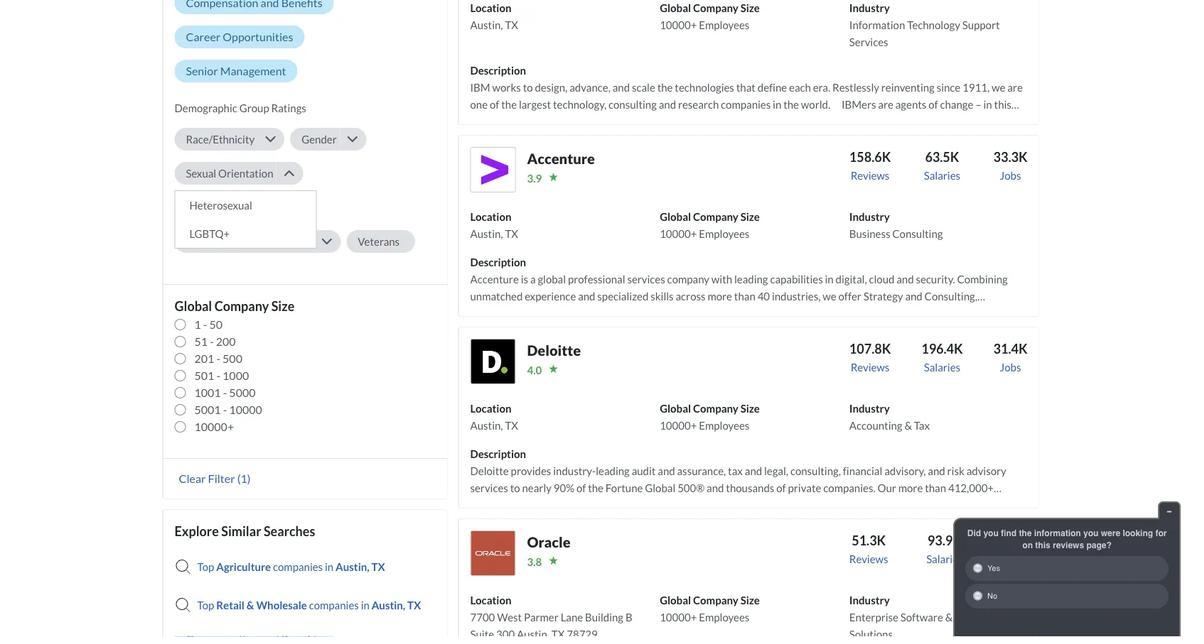 Task type: describe. For each thing, give the bounding box(es) containing it.
51
[[194, 335, 208, 349]]

deloitte image
[[470, 339, 516, 385]]

industry information technology support services
[[850, 1, 1000, 48]]

no
[[988, 592, 998, 601]]

retail
[[216, 599, 245, 612]]

gender
[[302, 133, 337, 146]]

services
[[850, 35, 889, 48]]

parmer
[[524, 611, 559, 624]]

information
[[1034, 529, 1081, 539]]

or
[[219, 235, 230, 248]]

building
[[585, 611, 624, 624]]

107.8k
[[850, 341, 891, 357]]

employees for oracle
[[699, 611, 750, 624]]

lane
[[561, 611, 583, 624]]

3.9
[[527, 172, 542, 185]]

size for oracle
[[741, 594, 760, 607]]

10000+ for oracle
[[660, 611, 697, 624]]

location austin, tx for deloitte
[[470, 402, 518, 432]]

3.8
[[527, 556, 542, 569]]

1 description from the top
[[470, 64, 526, 77]]

& for tax
[[905, 419, 912, 432]]

senior management button
[[175, 60, 298, 82]]

5001 - 10000
[[194, 403, 262, 417]]

career opportunities
[[186, 30, 293, 44]]

salaries for accenture
[[924, 169, 961, 182]]

reviews for oracle
[[850, 553, 889, 566]]

158.6k
[[850, 149, 891, 165]]

50
[[209, 318, 223, 332]]

51.3k reviews
[[850, 533, 889, 566]]

industry for accenture
[[850, 210, 890, 223]]

reviews for accenture
[[851, 169, 890, 182]]

veterans
[[358, 235, 400, 248]]

clear filter (1)
[[179, 472, 251, 486]]

5000
[[229, 386, 256, 400]]

race/ethnicity
[[186, 133, 255, 146]]

the
[[1019, 529, 1032, 539]]

oracle
[[527, 534, 571, 551]]

company for accenture
[[693, 210, 739, 223]]

wholesale
[[256, 599, 307, 612]]

78729
[[567, 629, 598, 638]]

2 you from the left
[[1084, 529, 1099, 539]]

0 vertical spatial in
[[325, 561, 334, 574]]

demographic
[[175, 102, 237, 114]]

industry enterprise software & network solutions
[[850, 594, 997, 638]]

3.5k jobs
[[1001, 533, 1028, 566]]

company for deloitte
[[693, 402, 739, 415]]

employees for deloitte
[[699, 419, 750, 432]]

career opportunities button
[[175, 26, 305, 48]]

similar
[[221, 524, 261, 540]]

industry for deloitte
[[850, 402, 890, 415]]

for
[[1156, 529, 1167, 539]]

industry inside industry information technology support services
[[850, 1, 890, 14]]

caregiver
[[265, 235, 311, 248]]

filter
[[208, 472, 235, 486]]

31.4k jobs
[[994, 341, 1028, 374]]

ratings
[[271, 102, 306, 114]]

searches
[[264, 524, 315, 540]]

1 vertical spatial companies
[[309, 599, 359, 612]]

senior
[[186, 64, 218, 78]]

looking
[[1123, 529, 1153, 539]]

employees for accenture
[[699, 227, 750, 240]]

industry business consulting
[[850, 210, 943, 240]]

501
[[194, 369, 214, 383]]

reviews for deloitte
[[851, 361, 890, 374]]

business
[[850, 227, 891, 240]]

top for top agriculture companies in austin, tx
[[197, 561, 214, 574]]

suite
[[470, 629, 494, 638]]

global company size 10000+ employees for oracle
[[660, 594, 760, 624]]

location austin, tx for accenture
[[470, 210, 518, 240]]

were
[[1101, 529, 1121, 539]]

1 location from the top
[[470, 1, 512, 14]]

tx inside location 7700 west parmer lane building b suite 300 austin, tx 78729
[[552, 629, 565, 638]]

lgbtq+
[[189, 227, 230, 240]]

yes
[[988, 565, 1000, 573]]

people with disabilities
[[186, 201, 295, 214]]

global for accenture
[[660, 210, 691, 223]]

career
[[186, 30, 221, 44]]

network
[[955, 611, 997, 624]]

global for deloitte
[[660, 402, 691, 415]]

jobs for oracle
[[1004, 553, 1025, 566]]

tax
[[914, 419, 930, 432]]

explore
[[175, 524, 219, 540]]

sexual orientation
[[186, 167, 273, 180]]

accounting
[[850, 419, 903, 432]]

enterprise
[[850, 611, 899, 624]]

500
[[223, 352, 242, 366]]

1 employees from the top
[[699, 18, 750, 31]]

93.9k salaries
[[927, 533, 963, 566]]

63.5k salaries
[[924, 149, 961, 182]]

location for oracle
[[470, 594, 512, 607]]

31.4k
[[994, 341, 1028, 357]]

parent
[[186, 235, 217, 248]]

sexual
[[186, 167, 216, 180]]

- for 5001
[[223, 403, 227, 417]]

disabilities
[[243, 201, 295, 214]]

1 horizontal spatial in
[[361, 599, 370, 612]]

- for 201
[[216, 352, 220, 366]]

industry accounting & tax
[[850, 402, 930, 432]]

parent or family caregiver
[[186, 235, 311, 248]]

300
[[496, 629, 515, 638]]

global for oracle
[[660, 594, 691, 607]]

107.8k reviews
[[850, 341, 891, 374]]

with
[[220, 201, 241, 214]]

description for accenture
[[470, 256, 526, 269]]

33.3k
[[994, 149, 1028, 165]]



Task type: vqa. For each thing, say whether or not it's contained in the screenshot.
DID YOU FIND THE INFORMATION YOU WERE LOOKING FOR ON THIS REVIEWS PAGE? on the bottom
yes



Task type: locate. For each thing, give the bounding box(es) containing it.
salaries for oracle
[[927, 553, 963, 566]]

2 horizontal spatial &
[[945, 611, 953, 624]]

2 industry from the top
[[850, 210, 890, 223]]

jobs inside 3.5k jobs
[[1004, 553, 1025, 566]]

2 vertical spatial salaries
[[927, 553, 963, 566]]

1 vertical spatial in
[[361, 599, 370, 612]]

- left 5000
[[223, 386, 227, 400]]

industry inside industry enterprise software & network solutions
[[850, 594, 890, 607]]

location
[[470, 1, 512, 14], [470, 210, 512, 223], [470, 402, 512, 415], [470, 594, 512, 607]]

salaries for deloitte
[[924, 361, 961, 374]]

1 global company size 10000+ employees from the top
[[660, 1, 760, 31]]

4 location from the top
[[470, 594, 512, 607]]

this
[[1036, 541, 1051, 551]]

0 horizontal spatial you
[[984, 529, 999, 539]]

description
[[470, 64, 526, 77], [470, 256, 526, 269], [470, 448, 526, 461]]

3 location austin, tx from the top
[[470, 402, 518, 432]]

senior management
[[186, 64, 286, 78]]

management
[[220, 64, 286, 78]]

1 vertical spatial salaries
[[924, 361, 961, 374]]

industry
[[850, 1, 890, 14], [850, 210, 890, 223], [850, 402, 890, 415], [850, 594, 890, 607]]

jobs for deloitte
[[1000, 361, 1021, 374]]

location inside location 7700 west parmer lane building b suite 300 austin, tx 78729
[[470, 594, 512, 607]]

top down explore
[[197, 561, 214, 574]]

1000
[[223, 369, 249, 383]]

top left retail
[[197, 599, 214, 612]]

companies
[[273, 561, 323, 574], [309, 599, 359, 612]]

austin, inside location 7700 west parmer lane building b suite 300 austin, tx 78729
[[517, 629, 550, 638]]

salaries down 93.9k
[[927, 553, 963, 566]]

- right 51
[[210, 335, 214, 349]]

2 vertical spatial jobs
[[1004, 553, 1025, 566]]

- down 1001 - 5000
[[223, 403, 227, 417]]

reviews
[[1053, 541, 1084, 551]]

- for 1
[[203, 318, 207, 332]]

3.5k
[[1001, 533, 1028, 549]]

companies down searches
[[273, 561, 323, 574]]

63.5k
[[925, 149, 959, 165]]

accenture image
[[470, 147, 516, 193]]

b
[[626, 611, 633, 624]]

3 global company size 10000+ employees from the top
[[660, 402, 760, 432]]

salaries
[[924, 169, 961, 182], [924, 361, 961, 374], [927, 553, 963, 566]]

jobs down 33.3k
[[1000, 169, 1021, 182]]

- right 1
[[203, 318, 207, 332]]

- for 501
[[216, 369, 220, 383]]

reviews down 107.8k at the right of page
[[851, 361, 890, 374]]

93.9k
[[928, 533, 962, 549]]

reviews down 51.3k
[[850, 553, 889, 566]]

1 vertical spatial jobs
[[1000, 361, 1021, 374]]

10000
[[229, 403, 262, 417]]

jobs inside 31.4k jobs
[[1000, 361, 1021, 374]]

1001 - 5000
[[194, 386, 256, 400]]

&
[[905, 419, 912, 432], [247, 599, 254, 612], [945, 611, 953, 624]]

& inside industry enterprise software & network solutions
[[945, 611, 953, 624]]

0 vertical spatial salaries
[[924, 169, 961, 182]]

-
[[203, 318, 207, 332], [210, 335, 214, 349], [216, 352, 220, 366], [216, 369, 220, 383], [223, 386, 227, 400], [223, 403, 227, 417]]

accenture
[[527, 150, 595, 167]]

demographic group ratings
[[175, 102, 306, 114]]

global company size 10000+ employees for accenture
[[660, 210, 760, 240]]

industry inside industry accounting & tax
[[850, 402, 890, 415]]

orientation
[[218, 167, 273, 180]]

jobs inside 33.3k jobs
[[1000, 169, 1021, 182]]

industry up business on the top right
[[850, 210, 890, 223]]

jobs for accenture
[[1000, 169, 1021, 182]]

2 top from the top
[[197, 599, 214, 612]]

top for top retail & wholesale companies in austin, tx
[[197, 599, 214, 612]]

0 vertical spatial location austin, tx
[[470, 1, 518, 31]]

3 industry from the top
[[850, 402, 890, 415]]

you
[[984, 529, 999, 539], [1084, 529, 1099, 539]]

reviews down the "158.6k"
[[851, 169, 890, 182]]

33.3k jobs
[[994, 149, 1028, 182]]

2 vertical spatial location austin, tx
[[470, 402, 518, 432]]

support
[[963, 18, 1000, 31]]

0 vertical spatial reviews
[[851, 169, 890, 182]]

page?
[[1087, 541, 1112, 551]]

industry up information
[[850, 1, 890, 14]]

1 location austin, tx from the top
[[470, 1, 518, 31]]

technology
[[907, 18, 961, 31]]

location for deloitte
[[470, 402, 512, 415]]

2 location from the top
[[470, 210, 512, 223]]

200
[[216, 335, 236, 349]]

global company size
[[175, 299, 295, 314]]

industry up accounting
[[850, 402, 890, 415]]

salaries inside 196.4k salaries
[[924, 361, 961, 374]]

you up page? at right bottom
[[1084, 529, 1099, 539]]

family
[[232, 235, 263, 248]]

1 vertical spatial description
[[470, 256, 526, 269]]

0 vertical spatial jobs
[[1000, 169, 1021, 182]]

tx
[[505, 18, 518, 31], [505, 227, 518, 240], [505, 419, 518, 432], [372, 561, 385, 574], [408, 599, 421, 612], [552, 629, 565, 638]]

location for accenture
[[470, 210, 512, 223]]

201
[[194, 352, 214, 366]]

2 description from the top
[[470, 256, 526, 269]]

1 top from the top
[[197, 561, 214, 574]]

deloitte
[[527, 342, 581, 359]]

jobs down 31.4k
[[1000, 361, 1021, 374]]

salaries down '196.4k'
[[924, 361, 961, 374]]

information
[[850, 18, 905, 31]]

software
[[901, 611, 943, 624]]

company for oracle
[[693, 594, 739, 607]]

- right 501 at the bottom of page
[[216, 369, 220, 383]]

group
[[239, 102, 269, 114]]

1 industry from the top
[[850, 1, 890, 14]]

2 employees from the top
[[699, 227, 750, 240]]

heterosexual
[[189, 199, 252, 212]]

0 vertical spatial description
[[470, 64, 526, 77]]

reviews inside 107.8k reviews
[[851, 361, 890, 374]]

4.0
[[527, 364, 542, 377]]

2 location austin, tx from the top
[[470, 210, 518, 240]]

(1)
[[237, 472, 251, 486]]

5001
[[194, 403, 221, 417]]

opportunities
[[223, 30, 293, 44]]

in
[[325, 561, 334, 574], [361, 599, 370, 612]]

& inside industry accounting & tax
[[905, 419, 912, 432]]

clear filter (1) button
[[175, 471, 255, 487]]

3 description from the top
[[470, 448, 526, 461]]

3 employees from the top
[[699, 419, 750, 432]]

1001
[[194, 386, 221, 400]]

austin,
[[470, 18, 503, 31], [470, 227, 503, 240], [470, 419, 503, 432], [336, 561, 369, 574], [372, 599, 405, 612], [517, 629, 550, 638]]

10000+ for accenture
[[660, 227, 697, 240]]

size for deloitte
[[741, 402, 760, 415]]

1 you from the left
[[984, 529, 999, 539]]

on
[[1023, 541, 1033, 551]]

explore similar searches
[[175, 524, 315, 540]]

0 vertical spatial companies
[[273, 561, 323, 574]]

top retail & wholesale companies in austin, tx
[[197, 599, 421, 612]]

4 employees from the top
[[699, 611, 750, 624]]

& left network
[[945, 611, 953, 624]]

& left tax
[[905, 419, 912, 432]]

1 vertical spatial reviews
[[851, 361, 890, 374]]

industry up the enterprise on the right
[[850, 594, 890, 607]]

1 vertical spatial top
[[197, 599, 214, 612]]

company
[[693, 1, 739, 14], [693, 210, 739, 223], [214, 299, 269, 314], [693, 402, 739, 415], [693, 594, 739, 607]]

1 vertical spatial location austin, tx
[[470, 210, 518, 240]]

you right did
[[984, 529, 999, 539]]

2 vertical spatial description
[[470, 448, 526, 461]]

location austin, tx
[[470, 1, 518, 31], [470, 210, 518, 240], [470, 402, 518, 432]]

size
[[741, 1, 760, 14], [741, 210, 760, 223], [271, 299, 295, 314], [741, 402, 760, 415], [741, 594, 760, 607]]

industry for oracle
[[850, 594, 890, 607]]

did
[[968, 529, 981, 539]]

jobs down 3.5k
[[1004, 553, 1025, 566]]

size for accenture
[[741, 210, 760, 223]]

2 global company size 10000+ employees from the top
[[660, 210, 760, 240]]

4 global company size 10000+ employees from the top
[[660, 594, 760, 624]]

top agriculture companies in austin, tx
[[197, 561, 385, 574]]

companies right "wholesale"
[[309, 599, 359, 612]]

1 horizontal spatial you
[[1084, 529, 1099, 539]]

consulting
[[893, 227, 943, 240]]

& for wholesale
[[247, 599, 254, 612]]

agriculture
[[216, 561, 271, 574]]

1 - 50
[[194, 318, 223, 332]]

1 horizontal spatial &
[[905, 419, 912, 432]]

clear
[[179, 472, 206, 486]]

- for 1001
[[223, 386, 227, 400]]

- right 201
[[216, 352, 220, 366]]

51 - 200
[[194, 335, 236, 349]]

west
[[497, 611, 522, 624]]

& right retail
[[247, 599, 254, 612]]

oracle image
[[470, 531, 516, 577]]

0 horizontal spatial in
[[325, 561, 334, 574]]

salaries down 63.5k
[[924, 169, 961, 182]]

reviews
[[851, 169, 890, 182], [851, 361, 890, 374], [850, 553, 889, 566]]

3 location from the top
[[470, 402, 512, 415]]

global company size 10000+ employees for deloitte
[[660, 402, 760, 432]]

196.4k
[[922, 341, 963, 357]]

reviews inside 158.6k reviews
[[851, 169, 890, 182]]

did you find the information you were looking for on this reviews page?
[[968, 529, 1167, 551]]

- for 51
[[210, 335, 214, 349]]

10000+ for deloitte
[[660, 419, 697, 432]]

industry inside industry business consulting
[[850, 210, 890, 223]]

158.6k reviews
[[850, 149, 891, 182]]

global company size 10000+ employees
[[660, 1, 760, 31], [660, 210, 760, 240], [660, 402, 760, 432], [660, 594, 760, 624]]

location 7700 west parmer lane building b suite 300 austin, tx 78729
[[470, 594, 633, 638]]

0 horizontal spatial &
[[247, 599, 254, 612]]

4 industry from the top
[[850, 594, 890, 607]]

0 vertical spatial top
[[197, 561, 214, 574]]

2 vertical spatial reviews
[[850, 553, 889, 566]]

solutions
[[850, 629, 893, 638]]

description for deloitte
[[470, 448, 526, 461]]



